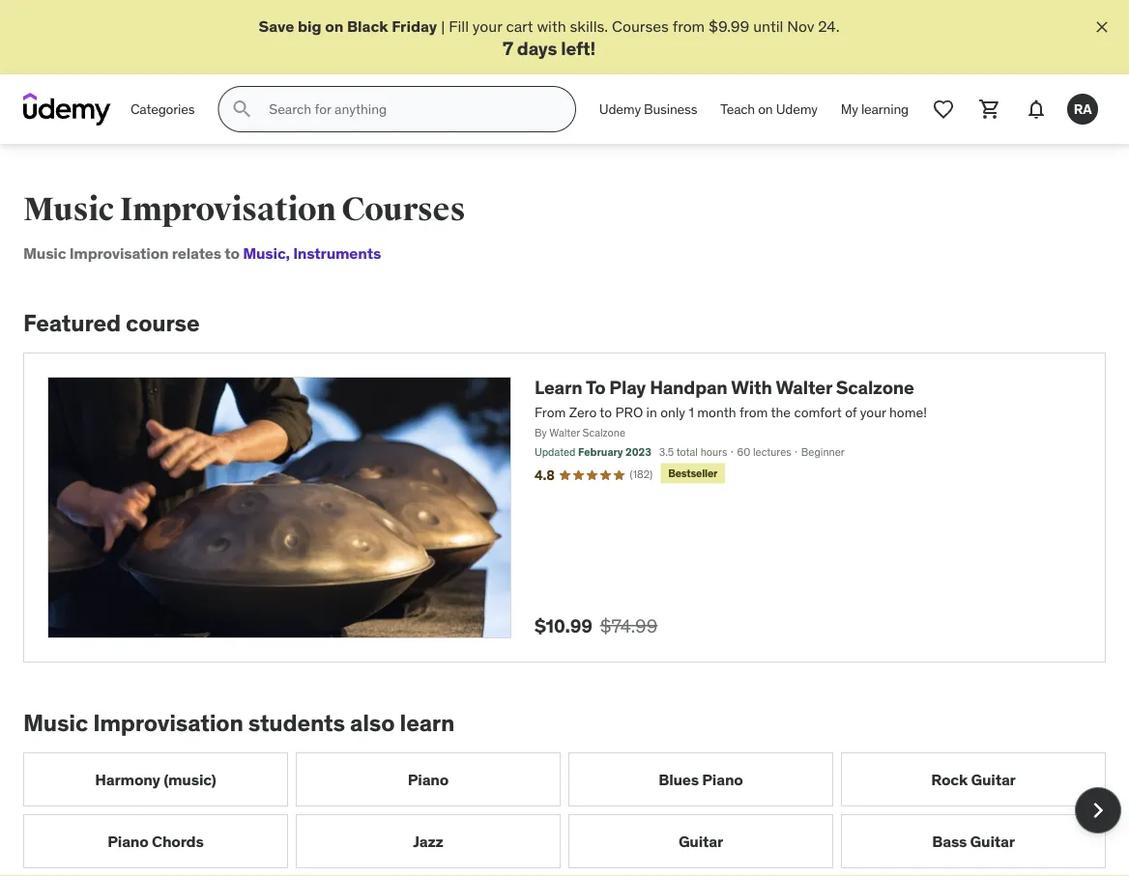 Task type: locate. For each thing, give the bounding box(es) containing it.
24.
[[818, 16, 840, 36]]

0 vertical spatial to
[[225, 244, 240, 264]]

walter up comfort
[[776, 376, 832, 399]]

rock guitar link
[[841, 753, 1106, 807]]

instruments
[[293, 244, 381, 264]]

0 horizontal spatial courses
[[342, 190, 465, 230]]

0 horizontal spatial piano
[[108, 832, 149, 851]]

udemy left business
[[599, 100, 641, 118]]

2 vertical spatial improvisation
[[93, 709, 243, 738]]

featured
[[23, 309, 121, 338]]

with
[[731, 376, 772, 399]]

students
[[248, 709, 345, 738]]

piano down learn
[[408, 770, 449, 790]]

from down with
[[739, 404, 768, 421]]

1 vertical spatial courses
[[342, 190, 465, 230]]

1 horizontal spatial to
[[600, 404, 612, 421]]

0 vertical spatial courses
[[612, 16, 669, 36]]

save
[[259, 16, 294, 36]]

guitar
[[971, 770, 1016, 790], [679, 832, 723, 851], [970, 832, 1015, 851]]

1 udemy from the left
[[599, 100, 641, 118]]

improvisation up featured course
[[69, 244, 169, 264]]

teach on udemy
[[720, 100, 818, 118]]

(182)
[[630, 468, 653, 481]]

to
[[586, 376, 605, 399]]

1 horizontal spatial on
[[758, 100, 773, 118]]

beginner
[[801, 445, 845, 459]]

piano
[[408, 770, 449, 790], [702, 770, 743, 790], [108, 832, 149, 851]]

categories button
[[119, 86, 206, 133]]

60
[[737, 445, 750, 459]]

improvisation for relates
[[69, 244, 169, 264]]

guitar right bass
[[970, 832, 1015, 851]]

your inside learn to play handpan with walter scalzone from zero to pro in only 1 month from the comfort of your home! by walter scalzone
[[860, 404, 886, 421]]

my learning
[[841, 100, 909, 118]]

0 horizontal spatial scalzone
[[582, 426, 625, 440]]

0 horizontal spatial on
[[325, 16, 344, 36]]

jazz link
[[296, 815, 561, 869]]

piano right blues
[[702, 770, 743, 790]]

udemy left my
[[776, 100, 818, 118]]

comfort
[[794, 404, 842, 421]]

piano left chords
[[108, 832, 149, 851]]

(music)
[[164, 770, 216, 790]]

3.5 total hours
[[659, 445, 727, 459]]

rock
[[931, 770, 968, 790]]

bass guitar
[[932, 832, 1015, 851]]

1 vertical spatial to
[[600, 404, 612, 421]]

piano inside 'piano' link
[[408, 770, 449, 790]]

days
[[517, 36, 557, 59]]

skills.
[[570, 16, 608, 36]]

1 horizontal spatial from
[[739, 404, 768, 421]]

1 vertical spatial your
[[860, 404, 886, 421]]

piano inside "piano chords" 'link'
[[108, 832, 149, 851]]

0 horizontal spatial your
[[473, 16, 502, 36]]

friday
[[392, 16, 437, 36]]

0 vertical spatial scalzone
[[836, 376, 914, 399]]

music link
[[243, 244, 286, 264]]

play
[[609, 376, 646, 399]]

1 vertical spatial improvisation
[[69, 244, 169, 264]]

7
[[503, 36, 513, 59]]

1 vertical spatial on
[[758, 100, 773, 118]]

0 vertical spatial improvisation
[[120, 190, 336, 230]]

of
[[845, 404, 857, 421]]

your right fill
[[473, 16, 502, 36]]

bass
[[932, 832, 967, 851]]

0 horizontal spatial udemy
[[599, 100, 641, 118]]

courses up instruments
[[342, 190, 465, 230]]

to left music link on the top left
[[225, 244, 240, 264]]

bass guitar link
[[841, 815, 1106, 869]]

guitar right rock
[[971, 770, 1016, 790]]

blues
[[659, 770, 699, 790]]

your
[[473, 16, 502, 36], [860, 404, 886, 421]]

udemy business
[[599, 100, 697, 118]]

chords
[[152, 832, 204, 851]]

left!
[[561, 36, 596, 59]]

on right the big
[[325, 16, 344, 36]]

to right zero
[[600, 404, 612, 421]]

scalzone up the of
[[836, 376, 914, 399]]

music
[[23, 190, 114, 230], [23, 244, 66, 264], [243, 244, 286, 264], [23, 709, 88, 738]]

scalzone
[[836, 376, 914, 399], [582, 426, 625, 440]]

on right teach
[[758, 100, 773, 118]]

handpan
[[650, 376, 727, 399]]

$9.99
[[709, 16, 749, 36]]

0 vertical spatial your
[[473, 16, 502, 36]]

improvisation
[[120, 190, 336, 230], [69, 244, 169, 264], [93, 709, 243, 738]]

blues piano link
[[568, 753, 833, 807]]

zero
[[569, 404, 597, 421]]

fill
[[449, 16, 469, 36]]

1 vertical spatial from
[[739, 404, 768, 421]]

1 vertical spatial walter
[[549, 426, 580, 440]]

until
[[753, 16, 783, 36]]

walter up "updated" on the bottom
[[549, 426, 580, 440]]

only
[[660, 404, 685, 421]]

2 horizontal spatial piano
[[702, 770, 743, 790]]

cart
[[506, 16, 533, 36]]

0 horizontal spatial from
[[672, 16, 705, 36]]

big
[[298, 16, 322, 36]]

scalzone up february
[[582, 426, 625, 440]]

1 horizontal spatial udemy
[[776, 100, 818, 118]]

1 horizontal spatial scalzone
[[836, 376, 914, 399]]

submit search image
[[230, 98, 254, 121]]

0 vertical spatial from
[[672, 16, 705, 36]]

1 horizontal spatial courses
[[612, 16, 669, 36]]

$10.99
[[535, 614, 592, 638]]

udemy
[[599, 100, 641, 118], [776, 100, 818, 118]]

ra link
[[1059, 86, 1106, 133]]

blues piano
[[659, 770, 743, 790]]

to
[[225, 244, 240, 264], [600, 404, 612, 421]]

improvisation up harmony (music)
[[93, 709, 243, 738]]

piano link
[[296, 753, 561, 807]]

udemy image
[[23, 93, 111, 126]]

harmony (music)
[[95, 770, 216, 790]]

courses right skills.
[[612, 16, 669, 36]]

your right the of
[[860, 404, 886, 421]]

1 horizontal spatial your
[[860, 404, 886, 421]]

improvisation up music improvisation relates to music instruments
[[120, 190, 336, 230]]

from left $9.99
[[672, 16, 705, 36]]

1 horizontal spatial piano
[[408, 770, 449, 790]]

1 horizontal spatial walter
[[776, 376, 832, 399]]

music improvisation courses
[[23, 190, 465, 230]]

my
[[841, 100, 858, 118]]

carousel element
[[23, 753, 1121, 869]]

nov
[[787, 16, 814, 36]]

walter
[[776, 376, 832, 399], [549, 426, 580, 440]]

piano inside blues piano link
[[702, 770, 743, 790]]

from
[[672, 16, 705, 36], [739, 404, 768, 421]]

jazz
[[413, 832, 443, 851]]

total
[[676, 445, 698, 459]]

0 vertical spatial on
[[325, 16, 344, 36]]



Task type: vqa. For each thing, say whether or not it's contained in the screenshot.
'days'
yes



Task type: describe. For each thing, give the bounding box(es) containing it.
harmony (music) link
[[23, 753, 288, 807]]

0 horizontal spatial to
[[225, 244, 240, 264]]

month
[[697, 404, 736, 421]]

updated
[[535, 445, 576, 459]]

bestseller
[[668, 467, 717, 480]]

your inside "save big on black friday | fill your cart with skills. courses from $9.99 until nov 24. 7 days left!"
[[473, 16, 502, 36]]

shopping cart with 0 items image
[[978, 98, 1001, 121]]

harmony
[[95, 770, 160, 790]]

guitar link
[[568, 815, 833, 869]]

the
[[771, 404, 791, 421]]

piano for piano chords
[[108, 832, 149, 851]]

guitar down blues piano link at the right
[[679, 832, 723, 851]]

guitar for rock guitar
[[971, 770, 1016, 790]]

close image
[[1092, 17, 1112, 37]]

instruments link
[[286, 244, 381, 264]]

guitar for bass guitar
[[970, 832, 1015, 851]]

2023
[[625, 445, 651, 459]]

course
[[126, 309, 200, 338]]

3.5
[[659, 445, 674, 459]]

save big on black friday | fill your cart with skills. courses from $9.99 until nov 24. 7 days left!
[[259, 16, 840, 59]]

1
[[689, 404, 694, 421]]

categories
[[130, 100, 195, 118]]

music for music improvisation students also learn
[[23, 709, 88, 738]]

udemy business link
[[588, 86, 709, 133]]

0 horizontal spatial walter
[[549, 426, 580, 440]]

music for music improvisation courses
[[23, 190, 114, 230]]

learn to play handpan with walter scalzone from zero to pro in only 1 month from the comfort of your home! by walter scalzone
[[535, 376, 927, 440]]

$10.99 $74.99
[[535, 614, 658, 638]]

improvisation for students
[[93, 709, 243, 738]]

also
[[350, 709, 395, 738]]

$74.99
[[600, 614, 658, 638]]

lectures
[[753, 445, 791, 459]]

learning
[[861, 100, 909, 118]]

Search for anything text field
[[265, 93, 552, 126]]

home!
[[889, 404, 927, 421]]

pro
[[615, 404, 643, 421]]

with
[[537, 16, 566, 36]]

0 vertical spatial walter
[[776, 376, 832, 399]]

from inside "save big on black friday | fill your cart with skills. courses from $9.99 until nov 24. 7 days left!"
[[672, 16, 705, 36]]

next image
[[1083, 795, 1114, 826]]

piano for piano
[[408, 770, 449, 790]]

by
[[535, 426, 547, 440]]

ra
[[1074, 100, 1092, 118]]

teach on udemy link
[[709, 86, 829, 133]]

on inside "save big on black friday | fill your cart with skills. courses from $9.99 until nov 24. 7 days left!"
[[325, 16, 344, 36]]

wishlist image
[[932, 98, 955, 121]]

music improvisation students also learn
[[23, 709, 455, 738]]

music for music improvisation relates to music instruments
[[23, 244, 66, 264]]

notifications image
[[1025, 98, 1048, 121]]

learn
[[535, 376, 582, 399]]

my learning link
[[829, 86, 920, 133]]

relates
[[172, 244, 221, 264]]

updated february 2023
[[535, 445, 651, 459]]

from
[[535, 404, 566, 421]]

1 vertical spatial scalzone
[[582, 426, 625, 440]]

2 udemy from the left
[[776, 100, 818, 118]]

piano chords link
[[23, 815, 288, 869]]

improvisation for courses
[[120, 190, 336, 230]]

from inside learn to play handpan with walter scalzone from zero to pro in only 1 month from the comfort of your home! by walter scalzone
[[739, 404, 768, 421]]

teach
[[720, 100, 755, 118]]

rock guitar
[[931, 770, 1016, 790]]

february
[[578, 445, 623, 459]]

business
[[644, 100, 697, 118]]

music improvisation relates to music instruments
[[23, 244, 381, 264]]

to inside learn to play handpan with walter scalzone from zero to pro in only 1 month from the comfort of your home! by walter scalzone
[[600, 404, 612, 421]]

60 lectures
[[737, 445, 791, 459]]

in
[[646, 404, 657, 421]]

hours
[[700, 445, 727, 459]]

|
[[441, 16, 445, 36]]

courses inside "save big on black friday | fill your cart with skills. courses from $9.99 until nov 24. 7 days left!"
[[612, 16, 669, 36]]

4.8
[[535, 466, 554, 484]]

black
[[347, 16, 388, 36]]

piano chords
[[108, 832, 204, 851]]

learn
[[400, 709, 455, 738]]

featured course
[[23, 309, 200, 338]]



